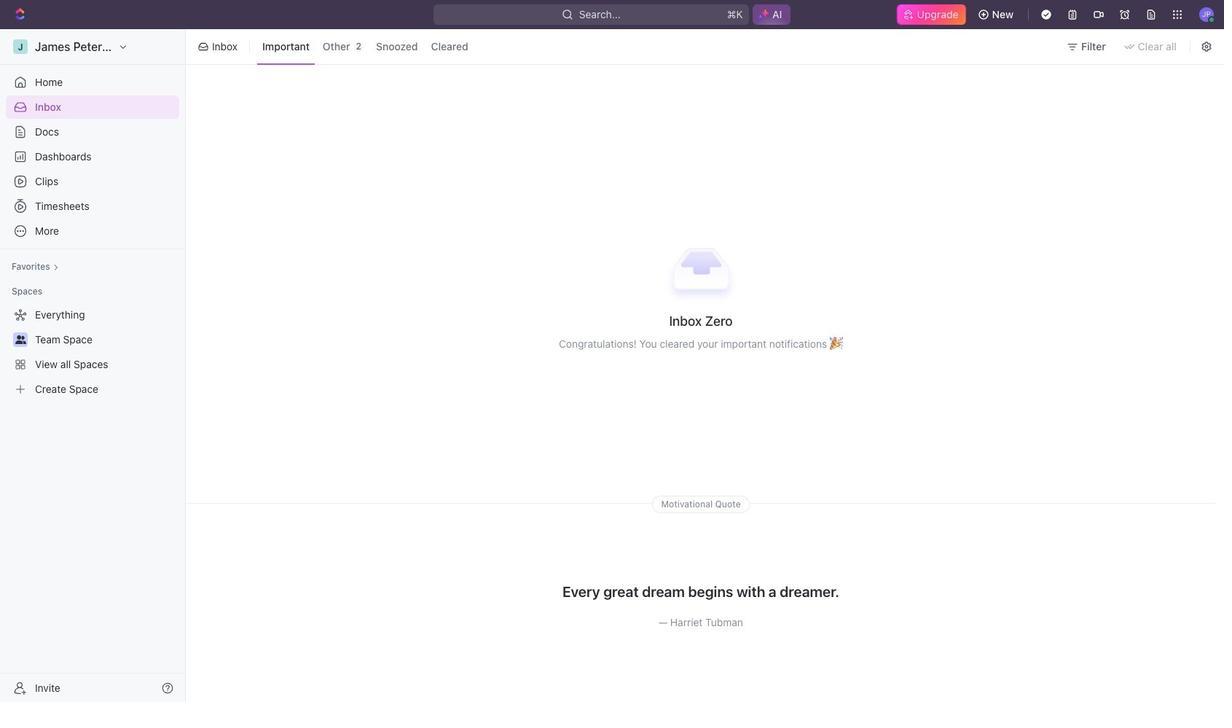 Task type: locate. For each thing, give the bounding box(es) containing it.
tab list
[[254, 26, 477, 67]]

tree
[[6, 303, 179, 401]]

james peterson's workspace, , element
[[13, 39, 28, 54]]



Task type: vqa. For each thing, say whether or not it's contained in the screenshot.
tab list
yes



Task type: describe. For each thing, give the bounding box(es) containing it.
user group image
[[15, 335, 26, 344]]

sidebar navigation
[[0, 29, 189, 702]]

tree inside sidebar 'navigation'
[[6, 303, 179, 401]]



